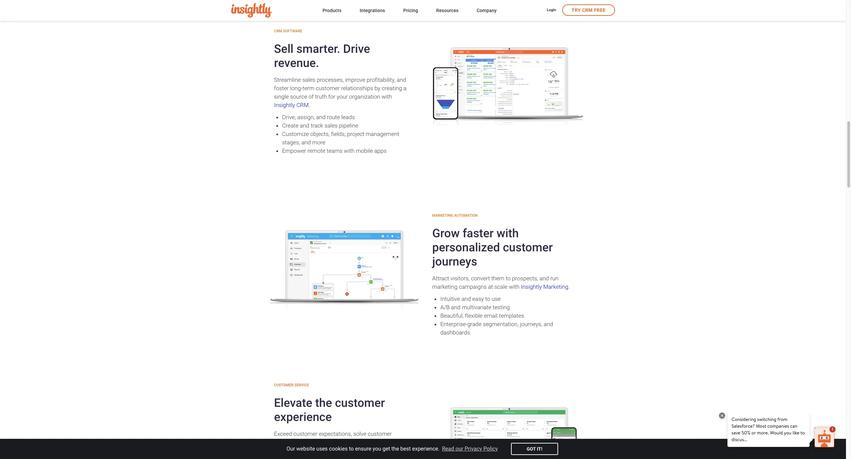 Task type: describe. For each thing, give the bounding box(es) containing it.
policy
[[484, 446, 498, 452]]

elevate
[[274, 396, 312, 410]]

try crm free
[[572, 7, 606, 13]]

with inside grow faster with personalized customer journeys
[[497, 227, 519, 240]]

deeper
[[347, 439, 364, 446]]

across
[[274, 448, 291, 454]]

sell smarter. drive revenue.
[[274, 42, 370, 70]]

service for customer service
[[295, 383, 309, 388]]

with inside attract visitors, convert them to prospects, and run marketing campaigns at scale with
[[509, 284, 520, 290]]

enterprise-
[[440, 321, 467, 328]]

read
[[442, 446, 454, 452]]

create
[[282, 122, 299, 129]]

pricing link
[[403, 6, 418, 15]]

cookieconsent dialog
[[0, 439, 846, 459]]

resources link
[[436, 6, 459, 15]]

get
[[383, 446, 390, 452]]

service for insightly service .
[[372, 448, 390, 454]]

ensure
[[355, 446, 371, 452]]

revenue.
[[274, 56, 319, 70]]

create
[[330, 439, 346, 446]]

journeys,
[[520, 321, 542, 328]]

intuitive and easy to use a/b and multivariate testing beautiful, flexible email templates enterprise-grade segmentation, journeys, and dashboards
[[440, 296, 553, 336]]

testing
[[493, 304, 510, 311]]

customer inside streamline sales processes, improve profitability, and foster long-term customer relationships by creating a single source of truth for your organization with insightly crm .
[[316, 85, 340, 92]]

streamline
[[274, 76, 301, 83]]

by
[[375, 85, 380, 92]]

prospects,
[[512, 275, 538, 282]]

creating
[[382, 85, 402, 92]]

connections
[[365, 439, 396, 446]]

apps
[[374, 148, 387, 154]]

to inside intuitive and easy to use a/b and multivariate testing beautiful, flexible email templates enterprise-grade segmentation, journeys, and dashboards
[[485, 296, 490, 302]]

fields,
[[331, 131, 346, 137]]

crm software
[[274, 29, 302, 33]]

attract
[[432, 275, 449, 282]]

and inside exceed customer expectations, solve customer challenges faster, and create deeper connections across your organization with
[[319, 439, 328, 446]]

run
[[550, 275, 559, 282]]

remote
[[307, 148, 325, 154]]

drive, assign, and route leads create and track sales pipeline customize objects, fields, project management stages, and more empower remote teams with mobile apps
[[282, 114, 399, 154]]

truth
[[315, 93, 327, 100]]

pipeline
[[339, 122, 358, 129]]

to for our
[[349, 446, 354, 452]]

experience
[[274, 411, 332, 424]]

drive,
[[282, 114, 296, 121]]

pricing
[[403, 8, 418, 13]]

convert
[[471, 275, 490, 282]]

insightly inside streamline sales processes, improve profitability, and foster long-term customer relationships by creating a single source of truth for your organization with insightly crm .
[[274, 102, 295, 108]]

customer service
[[274, 383, 309, 388]]

the inside elevate the customer experience
[[315, 396, 332, 410]]

faster,
[[302, 439, 318, 446]]

source
[[290, 93, 307, 100]]

attract visitors, convert them to prospects, and run marketing campaigns at scale with
[[432, 275, 559, 290]]

. for grow faster with personalized customer journeys
[[569, 284, 570, 290]]

customize
[[282, 131, 309, 137]]

exceed customer expectations, solve customer challenges faster, and create deeper connections across your organization with
[[274, 431, 396, 454]]

organization inside exceed customer expectations, solve customer challenges faster, and create deeper connections across your organization with
[[305, 448, 336, 454]]

dashboards
[[440, 329, 470, 336]]

marketing
[[432, 284, 458, 290]]

integrations
[[360, 8, 385, 13]]

campaigns
[[459, 284, 487, 290]]

elevate the customer experience
[[274, 396, 385, 424]]

term
[[303, 85, 314, 92]]

read our privacy policy button
[[441, 444, 499, 454]]

management
[[366, 131, 399, 137]]

solve
[[353, 431, 367, 437]]

multivariate
[[462, 304, 491, 311]]

website
[[296, 446, 315, 452]]

crm inside streamline sales processes, improve profitability, and foster long-term customer relationships by creating a single source of truth for your organization with insightly crm .
[[297, 102, 309, 108]]

streamline sales processes, improve profitability, and foster long-term customer relationships by creating a single source of truth for your organization with insightly crm .
[[274, 76, 407, 108]]

teams
[[327, 148, 343, 154]]

it!
[[537, 447, 543, 452]]

organization inside streamline sales processes, improve profitability, and foster long-term customer relationships by creating a single source of truth for your organization with insightly crm .
[[349, 93, 380, 100]]

improve
[[345, 76, 365, 83]]

grow faster with personalized customer journeys
[[432, 227, 553, 269]]

profitability,
[[367, 76, 396, 83]]

smarter.
[[296, 42, 340, 56]]

products link
[[323, 6, 342, 15]]

more
[[312, 139, 325, 146]]

insightly service link
[[349, 448, 390, 454]]

for
[[328, 93, 335, 100]]

cookies
[[329, 446, 348, 452]]

sell
[[274, 42, 294, 56]]

marketing automation
[[432, 214, 478, 218]]

customer
[[274, 383, 294, 388]]

and inside streamline sales processes, improve profitability, and foster long-term customer relationships by creating a single source of truth for your organization with insightly crm .
[[397, 76, 406, 83]]

insightly for grow faster with personalized customer journeys
[[521, 284, 542, 290]]

1 horizontal spatial marketing
[[543, 284, 569, 290]]

with inside drive, assign, and route leads create and track sales pipeline customize objects, fields, project management stages, and more empower remote teams with mobile apps
[[344, 148, 355, 154]]

visitors,
[[451, 275, 470, 282]]

flexible
[[465, 313, 483, 319]]

privacy
[[465, 446, 482, 452]]

single
[[274, 93, 289, 100]]



Task type: locate. For each thing, give the bounding box(es) containing it.
a
[[404, 85, 407, 92]]

stages,
[[282, 139, 300, 146]]

1 vertical spatial marketing
[[543, 284, 569, 290]]

them
[[491, 275, 504, 282]]

1 vertical spatial to
[[485, 296, 490, 302]]

organization
[[349, 93, 380, 100], [305, 448, 336, 454]]

a/b
[[440, 304, 450, 311]]

experience.
[[412, 446, 440, 452]]

our
[[456, 446, 463, 452]]

0 vertical spatial service
[[295, 383, 309, 388]]

and up track
[[316, 114, 326, 121]]

to left ensure
[[349, 446, 354, 452]]

2 vertical spatial insightly
[[349, 448, 370, 454]]

use
[[492, 296, 501, 302]]

your down the challenges
[[292, 448, 303, 454]]

software
[[283, 29, 302, 33]]

0 vertical spatial your
[[337, 93, 348, 100]]

expectations,
[[319, 431, 352, 437]]

drive
[[343, 42, 370, 56]]

mobile
[[356, 148, 373, 154]]

0 horizontal spatial service
[[295, 383, 309, 388]]

2 horizontal spatial .
[[569, 284, 570, 290]]

automation
[[454, 214, 478, 218]]

to inside attract visitors, convert them to prospects, and run marketing campaigns at scale with
[[506, 275, 511, 282]]

assign,
[[297, 114, 315, 121]]

route
[[327, 114, 340, 121]]

grow
[[432, 227, 460, 240]]

0 horizontal spatial your
[[292, 448, 303, 454]]

crm right try
[[582, 7, 593, 13]]

leads
[[341, 114, 355, 121]]

crm inside button
[[582, 7, 593, 13]]

try
[[572, 7, 581, 13]]

our website uses cookies to ensure you get the best experience. read our privacy policy
[[287, 446, 498, 452]]

project
[[347, 131, 364, 137]]

sales inside streamline sales processes, improve profitability, and foster long-term customer relationships by creating a single source of truth for your organization with insightly crm .
[[302, 76, 315, 83]]

and inside attract visitors, convert them to prospects, and run marketing campaigns at scale with
[[540, 275, 549, 282]]

personalized
[[432, 241, 500, 255]]

crm kanban2 homepage laptop phone image
[[433, 47, 584, 127]]

service
[[295, 383, 309, 388], [372, 448, 390, 454]]

got
[[527, 447, 536, 452]]

email
[[484, 313, 498, 319]]

0 vertical spatial .
[[309, 102, 310, 108]]

0 vertical spatial sales
[[302, 76, 315, 83]]

insightly
[[274, 102, 295, 108], [521, 284, 542, 290], [349, 448, 370, 454]]

with inside exceed customer expectations, solve customer challenges faster, and create deeper connections across your organization with
[[337, 448, 348, 454]]

1 horizontal spatial your
[[337, 93, 348, 100]]

service right "customer"
[[295, 383, 309, 388]]

with right the faster in the right of the page
[[497, 227, 519, 240]]

products
[[323, 8, 342, 13]]

and up beautiful, on the right
[[451, 304, 461, 311]]

scale
[[495, 284, 508, 290]]

your inside exceed customer expectations, solve customer challenges faster, and create deeper connections across your organization with
[[292, 448, 303, 454]]

2 vertical spatial crm
[[297, 102, 309, 108]]

best
[[400, 446, 411, 452]]

the inside cookieconsent dialog
[[392, 446, 399, 452]]

your right for
[[337, 93, 348, 100]]

long-
[[290, 85, 303, 92]]

to for with
[[506, 275, 511, 282]]

and up a
[[397, 76, 406, 83]]

login
[[547, 8, 556, 12]]

crm down source
[[297, 102, 309, 108]]

segmentation,
[[483, 321, 519, 328]]

insightly service .
[[349, 448, 391, 454]]

1 horizontal spatial organization
[[349, 93, 380, 100]]

objects,
[[310, 131, 330, 137]]

sales down route
[[325, 122, 338, 129]]

customer down processes,
[[316, 85, 340, 92]]

1 horizontal spatial crm
[[297, 102, 309, 108]]

insightly for elevate the customer experience
[[349, 448, 370, 454]]

1 horizontal spatial service
[[372, 448, 390, 454]]

. inside streamline sales processes, improve profitability, and foster long-term customer relationships by creating a single source of truth for your organization with insightly crm .
[[309, 102, 310, 108]]

and right the journeys,
[[544, 321, 553, 328]]

track
[[311, 122, 323, 129]]

to right the them
[[506, 275, 511, 282]]

uses
[[316, 446, 328, 452]]

. for elevate the customer experience
[[390, 448, 391, 454]]

try crm free link
[[562, 4, 615, 16]]

0 vertical spatial crm
[[582, 7, 593, 13]]

the right get
[[392, 446, 399, 452]]

journeys
[[432, 255, 477, 269]]

company
[[477, 8, 497, 13]]

empower
[[282, 148, 306, 154]]

and up 'insightly marketing' link
[[540, 275, 549, 282]]

2 vertical spatial to
[[349, 446, 354, 452]]

to
[[506, 275, 511, 282], [485, 296, 490, 302], [349, 446, 354, 452]]

1 vertical spatial insightly
[[521, 284, 542, 290]]

1 horizontal spatial to
[[485, 296, 490, 302]]

integrations link
[[360, 6, 385, 15]]

to inside cookieconsent dialog
[[349, 446, 354, 452]]

your
[[337, 93, 348, 100], [292, 448, 303, 454]]

2 horizontal spatial insightly
[[521, 284, 542, 290]]

1 horizontal spatial sales
[[325, 122, 338, 129]]

and
[[397, 76, 406, 83], [316, 114, 326, 121], [300, 122, 309, 129], [302, 139, 311, 146], [540, 275, 549, 282], [462, 296, 471, 302], [451, 304, 461, 311], [544, 321, 553, 328], [319, 439, 328, 446]]

sales
[[302, 76, 315, 83], [325, 122, 338, 129]]

processes,
[[317, 76, 344, 83]]

insightly logo image
[[231, 3, 272, 18]]

0 horizontal spatial the
[[315, 396, 332, 410]]

1 vertical spatial .
[[569, 284, 570, 290]]

easy
[[472, 296, 484, 302]]

0 horizontal spatial crm
[[274, 29, 282, 33]]

templates
[[499, 313, 524, 319]]

1 horizontal spatial .
[[390, 448, 391, 454]]

1 horizontal spatial insightly
[[349, 448, 370, 454]]

organization down 'relationships'
[[349, 93, 380, 100]]

insightly down prospects,
[[521, 284, 542, 290]]

0 horizontal spatial sales
[[302, 76, 315, 83]]

0 horizontal spatial to
[[349, 446, 354, 452]]

2 horizontal spatial to
[[506, 275, 511, 282]]

with down creating
[[382, 93, 392, 100]]

insightly down deeper in the left bottom of the page
[[349, 448, 370, 454]]

0 vertical spatial insightly
[[274, 102, 295, 108]]

resources
[[436, 8, 459, 13]]

company link
[[477, 6, 497, 15]]

with inside streamline sales processes, improve profitability, and foster long-term customer relationships by creating a single source of truth for your organization with insightly crm .
[[382, 93, 392, 100]]

free
[[594, 7, 606, 13]]

challenges
[[274, 439, 301, 446]]

exceed
[[274, 431, 292, 437]]

you
[[373, 446, 381, 452]]

1 horizontal spatial the
[[392, 446, 399, 452]]

1 vertical spatial your
[[292, 448, 303, 454]]

organization down faster,
[[305, 448, 336, 454]]

to left the use
[[485, 296, 490, 302]]

customer up prospects,
[[503, 241, 553, 255]]

1 vertical spatial the
[[392, 446, 399, 452]]

crm left software
[[274, 29, 282, 33]]

2 horizontal spatial crm
[[582, 7, 593, 13]]

1 vertical spatial sales
[[325, 122, 338, 129]]

sales up term
[[302, 76, 315, 83]]

marketing up grow
[[432, 214, 453, 218]]

got it!
[[527, 447, 543, 452]]

0 vertical spatial organization
[[349, 93, 380, 100]]

0 vertical spatial the
[[315, 396, 332, 410]]

the
[[315, 396, 332, 410], [392, 446, 399, 452]]

your inside streamline sales processes, improve profitability, and foster long-term customer relationships by creating a single source of truth for your organization with insightly crm .
[[337, 93, 348, 100]]

intuitive
[[440, 296, 460, 302]]

0 horizontal spatial .
[[309, 102, 310, 108]]

foster
[[274, 85, 289, 92]]

and right faster,
[[319, 439, 328, 446]]

insightly down the single
[[274, 102, 295, 108]]

service2 homepage laptop phone image
[[433, 407, 584, 459]]

2 vertical spatial .
[[390, 448, 391, 454]]

with right teams
[[344, 148, 355, 154]]

and down assign,
[[300, 122, 309, 129]]

0 vertical spatial to
[[506, 275, 511, 282]]

1 vertical spatial organization
[[305, 448, 336, 454]]

1 vertical spatial crm
[[274, 29, 282, 33]]

service down connections
[[372, 448, 390, 454]]

with right scale
[[509, 284, 520, 290]]

and left more
[[302, 139, 311, 146]]

0 horizontal spatial marketing
[[432, 214, 453, 218]]

1 vertical spatial service
[[372, 448, 390, 454]]

marketing down 'run'
[[543, 284, 569, 290]]

with
[[382, 93, 392, 100], [344, 148, 355, 154], [497, 227, 519, 240], [509, 284, 520, 290], [337, 448, 348, 454]]

customer up connections
[[368, 431, 392, 437]]

marketing homepage laptop image
[[267, 230, 419, 311]]

customer inside grow faster with personalized customer journeys
[[503, 241, 553, 255]]

customer up solve
[[335, 396, 385, 410]]

insightly marketing .
[[521, 284, 570, 290]]

0 vertical spatial marketing
[[432, 214, 453, 218]]

got it! button
[[511, 443, 558, 455]]

marketing
[[432, 214, 453, 218], [543, 284, 569, 290]]

and left easy at the bottom of page
[[462, 296, 471, 302]]

the up experience on the left bottom of the page
[[315, 396, 332, 410]]

at
[[488, 284, 493, 290]]

with down create
[[337, 448, 348, 454]]

sales inside drive, assign, and route leads create and track sales pipeline customize objects, fields, project management stages, and more empower remote teams with mobile apps
[[325, 122, 338, 129]]

beautiful,
[[440, 313, 464, 319]]

insightly crm link
[[274, 102, 309, 108]]

customer up faster,
[[294, 431, 317, 437]]

login link
[[547, 8, 556, 13]]

customer inside elevate the customer experience
[[335, 396, 385, 410]]

0 horizontal spatial organization
[[305, 448, 336, 454]]

0 horizontal spatial insightly
[[274, 102, 295, 108]]



Task type: vqa. For each thing, say whether or not it's contained in the screenshot.
DEAL.
no



